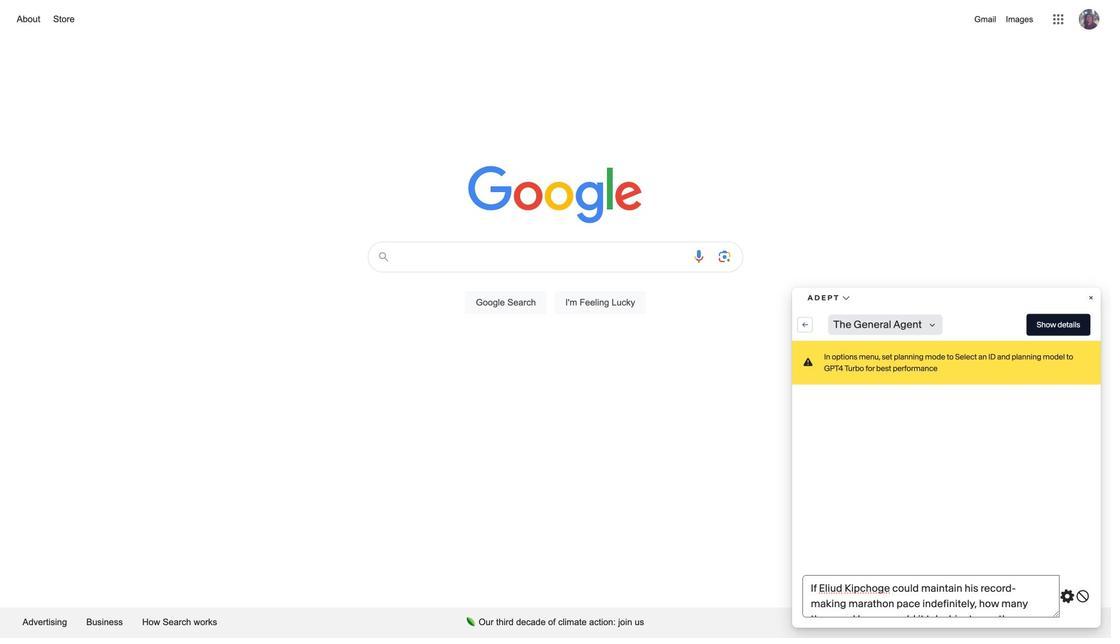 Task type: locate. For each thing, give the bounding box(es) containing it.
None search field
[[13, 238, 1098, 329]]



Task type: describe. For each thing, give the bounding box(es) containing it.
search by voice image
[[691, 249, 707, 264]]

google image
[[468, 166, 643, 225]]

search by image image
[[717, 249, 732, 264]]



Task type: vqa. For each thing, say whether or not it's contained in the screenshot.
Search by voice Icon
yes



